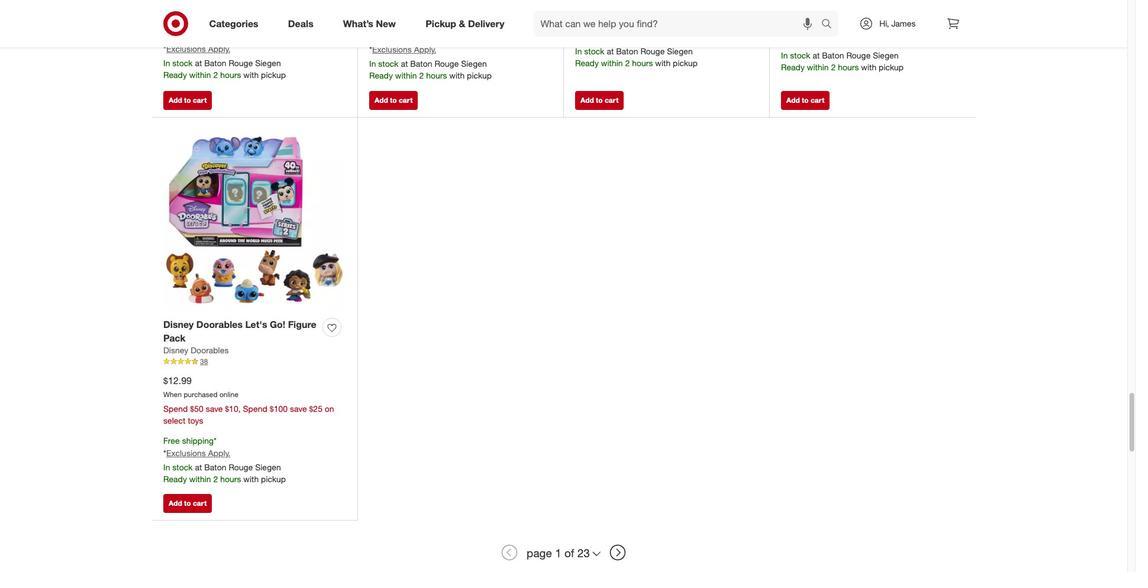 Task type: describe. For each thing, give the bounding box(es) containing it.
baton inside free shipping * exclusions apply. in stock at  baton rouge siegen ready within 2 hours with pickup
[[204, 58, 226, 68]]

0 horizontal spatial free shipping * * exclusions apply. in stock at  baton rouge siegen ready within 2 hours with pickup
[[163, 436, 286, 485]]

within inside * exclusions apply. in stock at  baton rouge siegen ready within 2 hours with pickup
[[395, 71, 417, 81]]

at inside * exclusions apply. in stock at  baton rouge siegen ready within 2 hours with pickup
[[401, 59, 408, 69]]

pickup & delivery link
[[416, 11, 519, 37]]

stock inside free shipping * exclusions apply. in stock at  baton rouge siegen ready within 2 hours with pickup
[[172, 58, 193, 68]]

* inside * exclusions apply. in stock at  baton rouge siegen ready within 2 hours with pickup
[[369, 45, 372, 55]]

disney doorables let's go! figure pack
[[163, 319, 316, 344]]

spend $50 get a $10 target giftcard on select lego sets
[[163, 0, 335, 21]]

select inside the spend $50 get a $10 target giftcard on select lego sets
[[313, 0, 335, 10]]

only ships with $35 orders
[[369, 21, 453, 30]]

baton inside * exclusions apply. in stock at  baton rouge siegen ready within 2 hours with pickup
[[410, 59, 432, 69]]

$50 inside $12.99 when purchased online spend $50 save $10, spend $100 save $25 on select toys
[[190, 404, 203, 414]]

categories link
[[199, 11, 273, 37]]

* inside free shipping * exclusions apply. in stock at  baton rouge siegen ready within 2 hours with pickup
[[163, 44, 166, 54]]

in inside free shipping * exclusions apply. in stock at  baton rouge siegen ready within 2 hours with pickup
[[163, 58, 170, 68]]

$35
[[420, 21, 431, 30]]

select inside $12.99 when purchased online spend $50 save $10, spend $100 save $25 on select toys
[[163, 416, 186, 426]]

pickup
[[426, 18, 456, 29]]

target
[[242, 0, 265, 10]]

2 inside * exclusions apply. in stock at  baton rouge siegen ready within 2 hours with pickup
[[419, 71, 424, 81]]

page 1 of 23 button
[[521, 541, 606, 567]]

pickup inside free shipping * exclusions apply. in stock at  baton rouge siegen ready within 2 hours with pickup
[[261, 70, 286, 80]]

new
[[376, 18, 396, 29]]

disney doorables
[[163, 346, 229, 356]]

giftcard
[[267, 0, 299, 10]]

doorables for disney doorables
[[191, 346, 229, 356]]

* exclusions apply. in stock at  baton rouge siegen ready within 2 hours with pickup
[[369, 45, 492, 81]]

page 1 of 23
[[527, 547, 590, 560]]

1
[[555, 547, 561, 560]]

2 horizontal spatial free shipping * * exclusions apply. in stock at  baton rouge siegen ready within 2 hours with pickup
[[781, 24, 904, 72]]

james
[[891, 18, 916, 28]]

pack
[[163, 332, 186, 344]]

deals
[[288, 18, 313, 29]]

What can we help you find? suggestions appear below search field
[[534, 11, 825, 37]]

38 link
[[163, 357, 346, 367]]

when
[[163, 391, 182, 400]]

toys inside $12.99 when purchased online spend $50 save $10, spend $100 save $25 on select toys
[[188, 416, 203, 426]]

orders
[[433, 21, 453, 30]]

ready inside * exclusions apply. in stock at  baton rouge siegen ready within 2 hours with pickup
[[369, 71, 393, 81]]

siegen inside * exclusions apply. in stock at  baton rouge siegen ready within 2 hours with pickup
[[461, 59, 487, 69]]

hi, james
[[880, 18, 916, 28]]

spend inside the spend $50 get a $10 target giftcard on select lego sets
[[163, 0, 188, 10]]

pickup & delivery
[[426, 18, 505, 29]]

categories
[[209, 18, 258, 29]]

1 horizontal spatial free shipping * * exclusions apply. in stock at  baton rouge siegen ready within 2 hours with pickup
[[575, 20, 698, 68]]

$10, inside $12.99 when purchased online spend $50 save $10, spend $100 save $25 on select toys
[[225, 404, 241, 414]]

$100 inside spend $50 save $10, spend $100 save $25 on select toys
[[888, 0, 905, 2]]

ready inside free shipping * exclusions apply. in stock at  baton rouge siegen ready within 2 hours with pickup
[[163, 70, 187, 80]]

exclusions inside free shipping * exclusions apply. in stock at  baton rouge siegen ready within 2 hours with pickup
[[166, 44, 206, 54]]

free inside free shipping * exclusions apply. in stock at  baton rouge siegen ready within 2 hours with pickup
[[163, 32, 180, 42]]

doorables for disney doorables let's go! figure pack
[[196, 319, 243, 331]]

apply. inside free shipping * exclusions apply. in stock at  baton rouge siegen ready within 2 hours with pickup
[[208, 44, 230, 54]]

apply. inside * exclusions apply. in stock at  baton rouge siegen ready within 2 hours with pickup
[[414, 45, 436, 55]]

$100 inside $12.99 when purchased online spend $50 save $10, spend $100 save $25 on select toys
[[270, 404, 288, 414]]



Task type: locate. For each thing, give the bounding box(es) containing it.
$100 up hi, james
[[888, 0, 905, 2]]

2
[[625, 58, 630, 68], [831, 62, 836, 72], [213, 70, 218, 80], [419, 71, 424, 81], [213, 475, 218, 485]]

1 vertical spatial disney
[[163, 346, 188, 356]]

select inside spend $50 save $10, spend $100 save $25 on select toys
[[781, 4, 803, 14]]

select left search button in the top of the page
[[781, 4, 803, 14]]

free shipping * * exclusions apply. in stock at  baton rouge siegen ready within 2 hours with pickup
[[575, 20, 698, 68], [781, 24, 904, 72], [163, 436, 286, 485]]

add to cart
[[169, 96, 207, 105], [375, 96, 413, 105], [581, 96, 619, 105], [786, 96, 825, 105], [169, 500, 207, 509]]

1 vertical spatial $25
[[309, 404, 322, 414]]

0 horizontal spatial $10,
[[225, 404, 241, 414]]

figure
[[288, 319, 316, 331]]

within
[[601, 58, 623, 68], [807, 62, 829, 72], [189, 70, 211, 80], [395, 71, 417, 81], [189, 475, 211, 485]]

on inside $12.99 when purchased online spend $50 save $10, spend $100 save $25 on select toys
[[325, 404, 334, 414]]

$50
[[190, 0, 203, 10], [808, 0, 821, 2], [190, 404, 203, 414]]

doorables up disney doorables
[[196, 319, 243, 331]]

$10, inside spend $50 save $10, spend $100 save $25 on select toys
[[843, 0, 858, 2]]

disney for disney doorables let's go! figure pack
[[163, 319, 194, 331]]

$100
[[888, 0, 905, 2], [270, 404, 288, 414]]

$12.99 when purchased online spend $50 save $10, spend $100 save $25 on select toys
[[163, 375, 334, 426]]

$50 up search
[[808, 0, 821, 2]]

&
[[459, 18, 465, 29]]

$50 inside the spend $50 get a $10 target giftcard on select lego sets
[[190, 0, 203, 10]]

stock inside * exclusions apply. in stock at  baton rouge siegen ready within 2 hours with pickup
[[378, 59, 399, 69]]

hours inside free shipping * exclusions apply. in stock at  baton rouge siegen ready within 2 hours with pickup
[[220, 70, 241, 80]]

0 vertical spatial toys
[[806, 4, 821, 14]]

2 horizontal spatial on
[[943, 0, 952, 2]]

to
[[184, 96, 191, 105], [390, 96, 397, 105], [596, 96, 603, 105], [802, 96, 809, 105], [184, 500, 191, 509]]

0 vertical spatial $10,
[[843, 0, 858, 2]]

with inside free shipping * exclusions apply. in stock at  baton rouge siegen ready within 2 hours with pickup
[[243, 70, 259, 80]]

*
[[626, 20, 628, 30], [831, 24, 834, 34], [575, 32, 578, 42], [781, 36, 784, 46], [163, 44, 166, 54], [369, 45, 372, 55], [214, 436, 217, 446], [163, 449, 166, 459]]

0 horizontal spatial toys
[[188, 416, 203, 426]]

toys inside spend $50 save $10, spend $100 save $25 on select toys
[[806, 4, 821, 14]]

disney doorables link
[[163, 345, 229, 357]]

spend $50 save $10, spend $100 save $25 on select toys
[[781, 0, 952, 14]]

23
[[577, 547, 590, 560]]

a
[[220, 0, 224, 10]]

2 disney from the top
[[163, 346, 188, 356]]

rouge
[[641, 46, 665, 56], [846, 51, 871, 61], [229, 58, 253, 68], [435, 59, 459, 69], [229, 463, 253, 473]]

$50 up sets
[[190, 0, 203, 10]]

only
[[369, 21, 384, 30]]

toys down purchased
[[188, 416, 203, 426]]

ready
[[575, 58, 599, 68], [781, 62, 805, 72], [163, 70, 187, 80], [369, 71, 393, 81], [163, 475, 187, 485]]

add
[[169, 96, 182, 105], [375, 96, 388, 105], [581, 96, 594, 105], [786, 96, 800, 105], [169, 500, 182, 509]]

$50 down purchased
[[190, 404, 203, 414]]

hours inside * exclusions apply. in stock at  baton rouge siegen ready within 2 hours with pickup
[[426, 71, 447, 81]]

get
[[206, 0, 218, 10]]

1 horizontal spatial toys
[[806, 4, 821, 14]]

1 horizontal spatial $100
[[888, 0, 905, 2]]

rouge inside free shipping * exclusions apply. in stock at  baton rouge siegen ready within 2 hours with pickup
[[229, 58, 253, 68]]

sets
[[188, 11, 203, 21]]

doorables up 38
[[191, 346, 229, 356]]

0 vertical spatial doorables
[[196, 319, 243, 331]]

$12.99
[[163, 375, 192, 387]]

purchased
[[184, 391, 218, 400]]

toys
[[806, 4, 821, 14], [188, 416, 203, 426]]

go!
[[270, 319, 285, 331]]

free shipping * exclusions apply. in stock at  baton rouge siegen ready within 2 hours with pickup
[[163, 32, 286, 80]]

select down when
[[163, 416, 186, 426]]

2 horizontal spatial select
[[781, 4, 803, 14]]

siegen inside free shipping * exclusions apply. in stock at  baton rouge siegen ready within 2 hours with pickup
[[255, 58, 281, 68]]

0 vertical spatial $25
[[927, 0, 940, 2]]

0 vertical spatial $100
[[888, 0, 905, 2]]

1 vertical spatial $100
[[270, 404, 288, 414]]

shipping inside free shipping * exclusions apply. in stock at  baton rouge siegen ready within 2 hours with pickup
[[182, 32, 214, 42]]

shipping
[[594, 20, 626, 30], [800, 24, 831, 34], [182, 32, 214, 42], [182, 436, 214, 446]]

exclusions
[[578, 32, 618, 42], [784, 36, 824, 46], [166, 44, 206, 54], [372, 45, 412, 55], [166, 449, 206, 459]]

0 horizontal spatial $100
[[270, 404, 288, 414]]

exclusions apply. button
[[578, 31, 642, 43], [784, 36, 848, 48], [166, 43, 230, 55], [372, 44, 436, 56], [166, 448, 230, 460]]

online
[[219, 391, 239, 400]]

of
[[565, 547, 574, 560]]

disney for disney doorables
[[163, 346, 188, 356]]

2 inside free shipping * exclusions apply. in stock at  baton rouge siegen ready within 2 hours with pickup
[[213, 70, 218, 80]]

$25
[[927, 0, 940, 2], [309, 404, 322, 414]]

deals link
[[278, 11, 328, 37]]

at inside free shipping * exclusions apply. in stock at  baton rouge siegen ready within 2 hours with pickup
[[195, 58, 202, 68]]

exclusions inside * exclusions apply. in stock at  baton rouge siegen ready within 2 hours with pickup
[[372, 45, 412, 55]]

baton
[[616, 46, 638, 56], [822, 51, 844, 61], [204, 58, 226, 68], [410, 59, 432, 69], [204, 463, 226, 473]]

toys up search
[[806, 4, 821, 14]]

1 horizontal spatial on
[[325, 404, 334, 414]]

disney
[[163, 319, 194, 331], [163, 346, 188, 356]]

add to cart button
[[163, 91, 212, 110], [369, 91, 418, 110], [575, 91, 624, 110], [781, 91, 830, 110], [163, 495, 212, 514]]

38
[[200, 358, 208, 367]]

doorables
[[196, 319, 243, 331], [191, 346, 229, 356]]

search
[[816, 19, 845, 31]]

$25 inside spend $50 save $10, spend $100 save $25 on select toys
[[927, 0, 940, 2]]

save
[[824, 0, 841, 2], [908, 0, 925, 2], [206, 404, 223, 414], [290, 404, 307, 414]]

on inside spend $50 save $10, spend $100 save $25 on select toys
[[943, 0, 952, 2]]

$10
[[227, 0, 240, 10]]

apply.
[[620, 32, 642, 42], [826, 36, 848, 46], [208, 44, 230, 54], [414, 45, 436, 55], [208, 449, 230, 459]]

$10,
[[843, 0, 858, 2], [225, 404, 241, 414]]

what's new link
[[333, 11, 411, 37]]

select
[[313, 0, 335, 10], [781, 4, 803, 14], [163, 416, 186, 426]]

select up "deals" link
[[313, 0, 335, 10]]

lego
[[163, 11, 186, 21]]

delivery
[[468, 18, 505, 29]]

0 horizontal spatial on
[[301, 0, 310, 10]]

1 vertical spatial $10,
[[225, 404, 241, 414]]

let's
[[245, 319, 267, 331]]

with
[[405, 21, 418, 30], [655, 58, 671, 68], [861, 62, 877, 72], [243, 70, 259, 80], [449, 71, 465, 81], [243, 475, 259, 485]]

pickup
[[673, 58, 698, 68], [879, 62, 904, 72], [261, 70, 286, 80], [467, 71, 492, 81], [261, 475, 286, 485]]

stock
[[584, 46, 605, 56], [790, 51, 810, 61], [172, 58, 193, 68], [378, 59, 399, 69], [172, 463, 193, 473]]

disney down pack
[[163, 346, 188, 356]]

page
[[527, 547, 552, 560]]

what's new
[[343, 18, 396, 29]]

within inside free shipping * exclusions apply. in stock at  baton rouge siegen ready within 2 hours with pickup
[[189, 70, 211, 80]]

hi,
[[880, 18, 889, 28]]

$25 inside $12.99 when purchased online spend $50 save $10, spend $100 save $25 on select toys
[[309, 404, 322, 414]]

$10, up search
[[843, 0, 858, 2]]

$100 down 38 link
[[270, 404, 288, 414]]

disney doorables let's go! figure pack link
[[163, 318, 318, 345]]

spend
[[163, 0, 188, 10], [781, 0, 806, 2], [861, 0, 885, 2], [163, 404, 188, 414], [243, 404, 267, 414]]

1 horizontal spatial select
[[313, 0, 335, 10]]

at
[[607, 46, 614, 56], [813, 51, 820, 61], [195, 58, 202, 68], [401, 59, 408, 69], [195, 463, 202, 473]]

$50 inside spend $50 save $10, spend $100 save $25 on select toys
[[808, 0, 821, 2]]

on inside the spend $50 get a $10 target giftcard on select lego sets
[[301, 0, 310, 10]]

$10, down the online
[[225, 404, 241, 414]]

in
[[575, 46, 582, 56], [781, 51, 788, 61], [163, 58, 170, 68], [369, 59, 376, 69], [163, 463, 170, 473]]

pickup inside * exclusions apply. in stock at  baton rouge siegen ready within 2 hours with pickup
[[467, 71, 492, 81]]

0 horizontal spatial select
[[163, 416, 186, 426]]

on
[[301, 0, 310, 10], [943, 0, 952, 2], [325, 404, 334, 414]]

with inside * exclusions apply. in stock at  baton rouge siegen ready within 2 hours with pickup
[[449, 71, 465, 81]]

1 horizontal spatial $10,
[[843, 0, 858, 2]]

free
[[575, 20, 592, 30], [781, 24, 798, 34], [163, 32, 180, 42], [163, 436, 180, 446]]

1 vertical spatial toys
[[188, 416, 203, 426]]

$50 for toys
[[808, 0, 821, 2]]

disney doorables let's go! figure pack image
[[163, 129, 346, 311], [163, 129, 346, 311]]

1 vertical spatial doorables
[[191, 346, 229, 356]]

rouge inside * exclusions apply. in stock at  baton rouge siegen ready within 2 hours with pickup
[[435, 59, 459, 69]]

0 vertical spatial disney
[[163, 319, 194, 331]]

$50 for sets
[[190, 0, 203, 10]]

1 disney from the top
[[163, 319, 194, 331]]

disney up pack
[[163, 319, 194, 331]]

0 horizontal spatial $25
[[309, 404, 322, 414]]

hours
[[632, 58, 653, 68], [838, 62, 859, 72], [220, 70, 241, 80], [426, 71, 447, 81], [220, 475, 241, 485]]

doorables inside disney doorables let's go! figure pack
[[196, 319, 243, 331]]

disney inside disney doorables let's go! figure pack
[[163, 319, 194, 331]]

1 horizontal spatial $25
[[927, 0, 940, 2]]

ships
[[386, 21, 403, 30]]

what's
[[343, 18, 373, 29]]

siegen
[[667, 46, 693, 56], [873, 51, 899, 61], [255, 58, 281, 68], [461, 59, 487, 69], [255, 463, 281, 473]]

cart
[[193, 96, 207, 105], [399, 96, 413, 105], [605, 96, 619, 105], [811, 96, 825, 105], [193, 500, 207, 509]]

in inside * exclusions apply. in stock at  baton rouge siegen ready within 2 hours with pickup
[[369, 59, 376, 69]]

search button
[[816, 11, 845, 39]]



Task type: vqa. For each thing, say whether or not it's contained in the screenshot.
Online link
no



